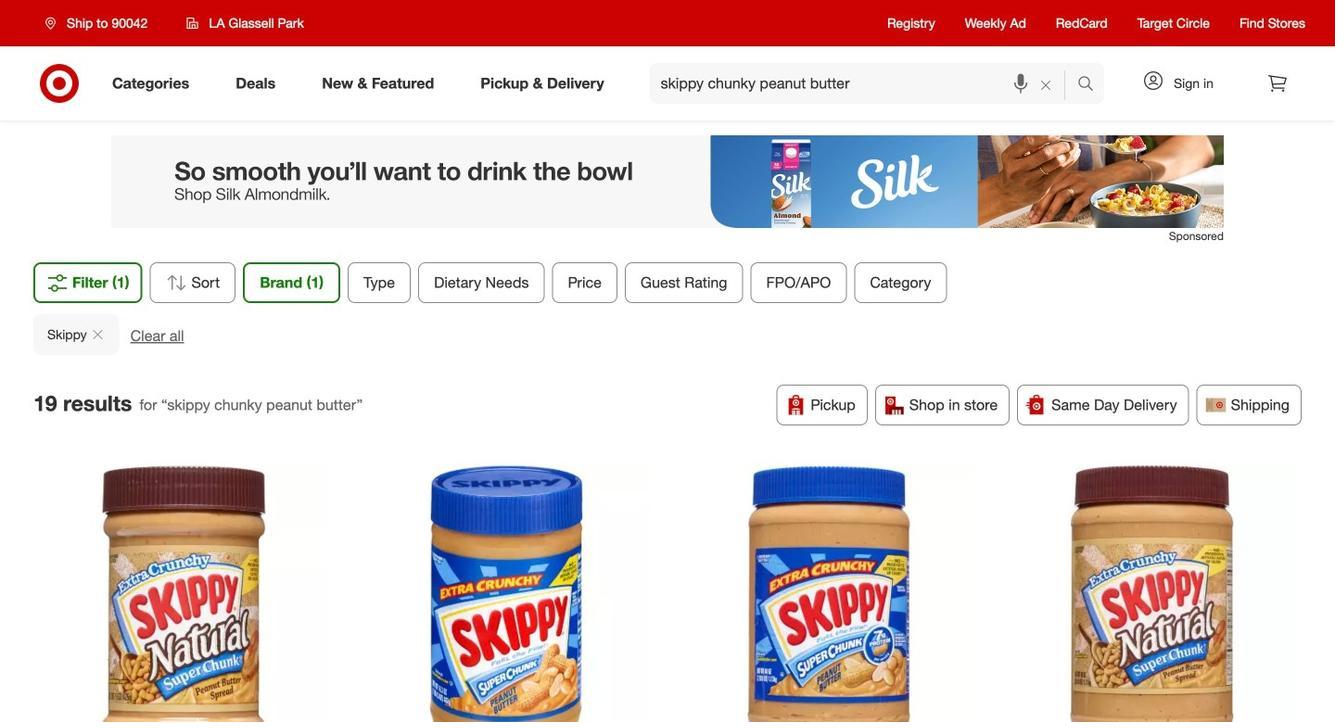 Task type: vqa. For each thing, say whether or not it's contained in the screenshot.
Advertisement element
yes



Task type: locate. For each thing, give the bounding box(es) containing it.
skippy chunky peanut butter - 40oz image
[[686, 466, 972, 722], [686, 466, 972, 722]]

skippy natural super chunk peanut butter - 15oz image
[[40, 466, 327, 722], [40, 466, 327, 722]]

skippy natural chunky peanut butter - 40oz image
[[1008, 466, 1295, 722], [1008, 466, 1295, 722]]

skippy chunky peanut butter - 16.3oz image
[[363, 466, 649, 722], [363, 466, 649, 722]]

advertisement element
[[111, 135, 1224, 228]]



Task type: describe. For each thing, give the bounding box(es) containing it.
What can we help you find? suggestions appear below search field
[[650, 63, 1082, 104]]



